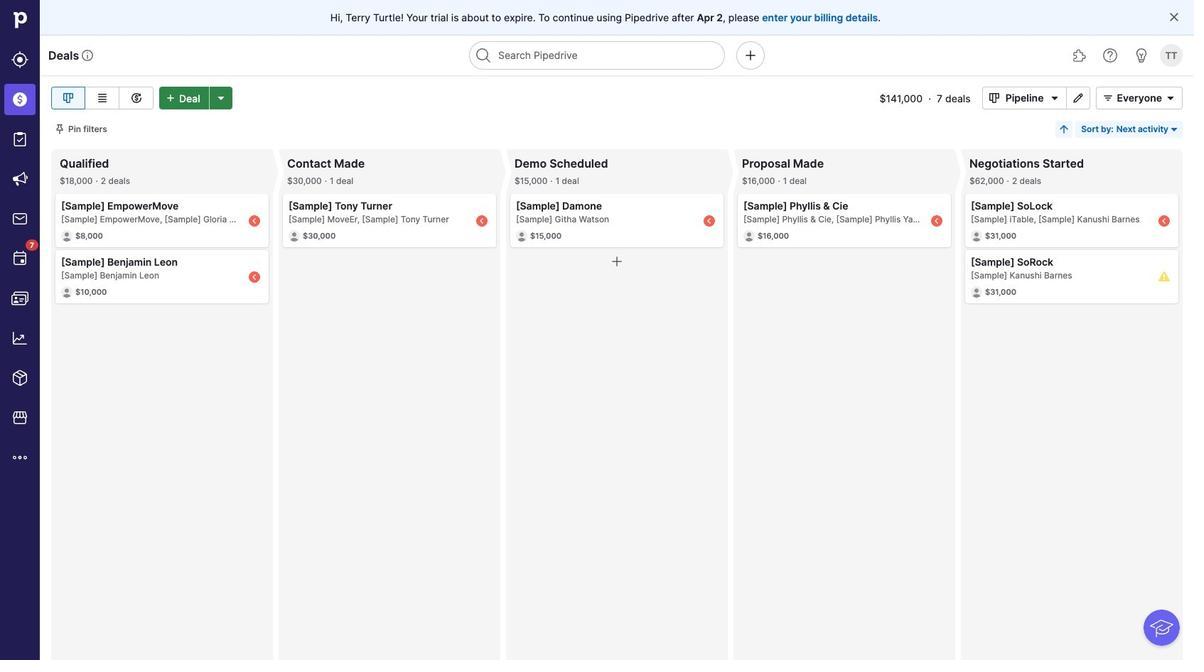 Task type: locate. For each thing, give the bounding box(es) containing it.
color primary image
[[1047, 92, 1064, 104], [54, 124, 65, 135], [608, 253, 625, 270]]

sales assistant image
[[1133, 47, 1150, 64]]

0 horizontal spatial color primary image
[[54, 124, 65, 135]]

add deal options image
[[212, 92, 229, 104]]

menu
[[0, 0, 40, 660]]

edit pipeline image
[[1070, 92, 1087, 104]]

color primary inverted image
[[162, 92, 179, 104]]

add deal element
[[159, 87, 232, 109]]

2 vertical spatial color primary image
[[608, 253, 625, 270]]

quick add image
[[742, 47, 759, 64]]

marketplace image
[[11, 409, 28, 426]]

Search Pipedrive field
[[469, 41, 725, 70]]

0 vertical spatial color primary image
[[1047, 92, 1064, 104]]

insights image
[[11, 330, 28, 347]]

2 horizontal spatial color primary image
[[1047, 92, 1064, 104]]

change order image
[[1059, 124, 1070, 135]]

menu item
[[0, 80, 40, 119]]

leads image
[[11, 51, 28, 68]]

color primary image
[[1168, 11, 1180, 23], [986, 92, 1003, 104], [1100, 92, 1117, 104], [1162, 92, 1179, 104], [1168, 124, 1180, 135]]



Task type: describe. For each thing, give the bounding box(es) containing it.
1 vertical spatial color primary image
[[54, 124, 65, 135]]

knowledge center bot, also known as kc bot is an onboarding assistant that allows you to see the list of onboarding items in one place for quick and easy reference. this improves your in-app experience. image
[[1144, 610, 1180, 646]]

campaigns image
[[11, 171, 28, 188]]

pipeline image
[[60, 90, 77, 107]]

products image
[[11, 370, 28, 387]]

color undefined image
[[11, 250, 28, 267]]

more image
[[11, 449, 28, 466]]

sales inbox image
[[11, 210, 28, 227]]

info image
[[82, 50, 93, 61]]

1 horizontal spatial color primary image
[[608, 253, 625, 270]]

forecast image
[[128, 90, 145, 107]]

projects image
[[11, 131, 28, 148]]

deals image
[[11, 91, 28, 108]]

quick help image
[[1102, 47, 1119, 64]]

contacts image
[[11, 290, 28, 307]]

list image
[[93, 90, 111, 107]]

home image
[[9, 9, 31, 31]]



Task type: vqa. For each thing, say whether or not it's contained in the screenshot.
Archive icon
no



